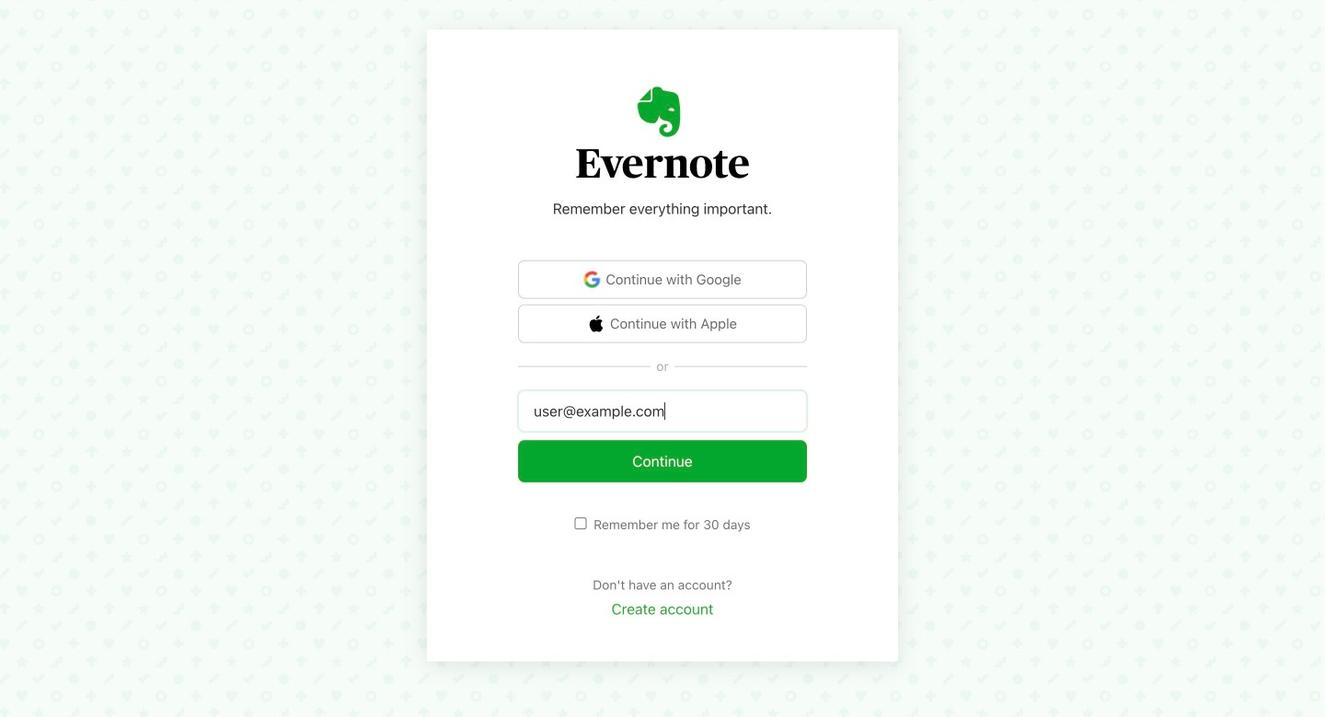 Task type: vqa. For each thing, say whether or not it's contained in the screenshot.
option
yes



Task type: describe. For each thing, give the bounding box(es) containing it.
Email address or username text field
[[518, 390, 807, 432]]



Task type: locate. For each thing, give the bounding box(es) containing it.
None checkbox
[[575, 517, 587, 529]]

None submit
[[518, 440, 807, 482]]



